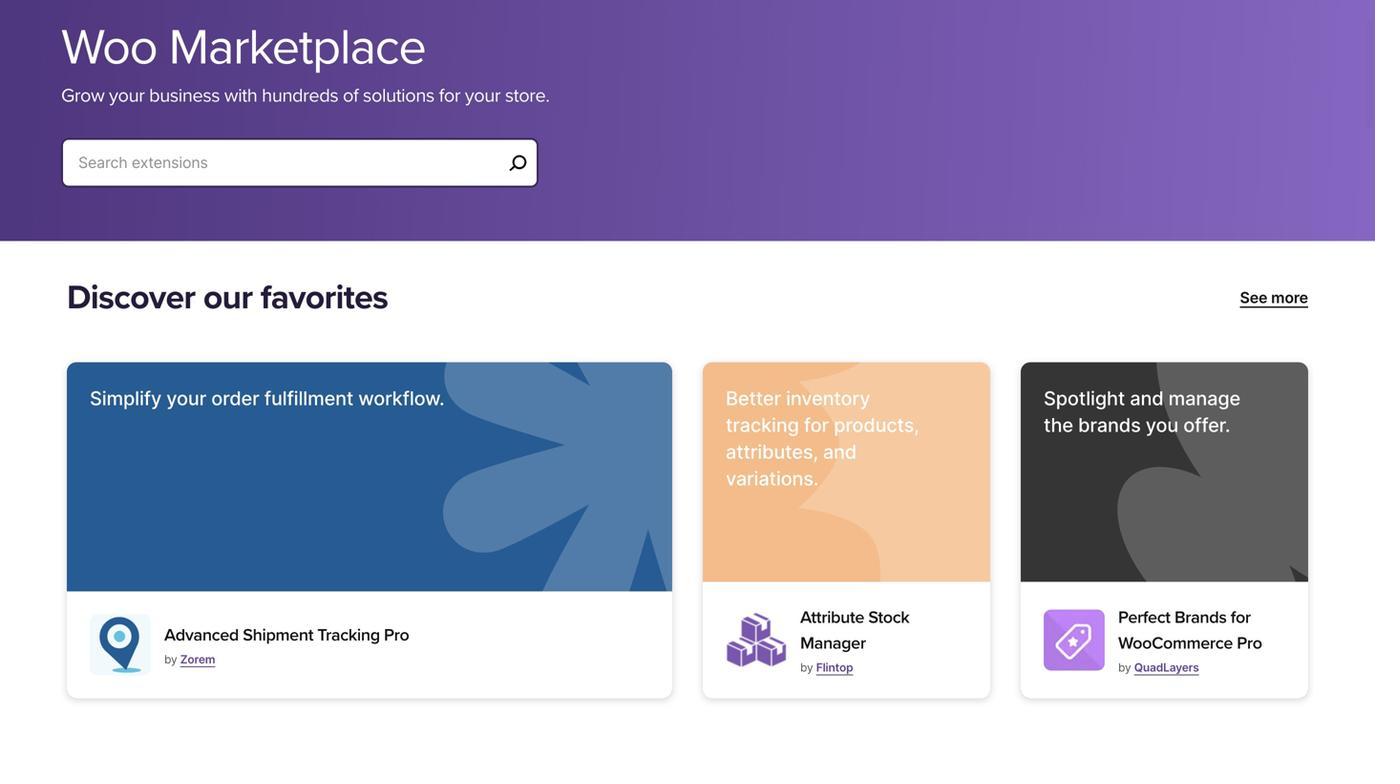 Task type: locate. For each thing, give the bounding box(es) containing it.
by
[[164, 653, 177, 667], [801, 661, 814, 675], [1119, 661, 1132, 675]]

attribute stock manager by flintop
[[801, 608, 910, 675]]

0 vertical spatial and
[[1131, 387, 1164, 410]]

1 horizontal spatial and
[[1131, 387, 1164, 410]]

grow
[[61, 84, 105, 107]]

1 horizontal spatial for
[[804, 414, 829, 437]]

1 vertical spatial for
[[804, 414, 829, 437]]

business
[[149, 84, 220, 107]]

0 horizontal spatial by
[[164, 653, 177, 667]]

and up 'you'
[[1131, 387, 1164, 410]]

pro right woocommerce at the right bottom of page
[[1238, 633, 1263, 654]]

of
[[343, 84, 359, 107]]

1 horizontal spatial by
[[801, 661, 814, 675]]

better inventory tracking for products, attributes, and variations.
[[726, 387, 920, 491]]

manager
[[801, 633, 866, 654]]

spotlight and manage the brands you offer.
[[1044, 387, 1241, 437]]

for down inventory
[[804, 414, 829, 437]]

tracking
[[726, 414, 800, 437]]

more
[[1272, 289, 1309, 307]]

for right 'solutions'
[[439, 84, 461, 107]]

by left quadlayers link
[[1119, 661, 1132, 675]]

1 vertical spatial and
[[823, 440, 857, 464]]

attributes,
[[726, 440, 819, 464]]

your right grow
[[109, 84, 145, 107]]

None search field
[[61, 138, 539, 211]]

pro inside perfect brands for woocommerce pro by quadlayers
[[1238, 633, 1263, 654]]

and
[[1131, 387, 1164, 410], [823, 440, 857, 464]]

pro
[[384, 625, 409, 646], [1238, 633, 1263, 654]]

2 vertical spatial for
[[1231, 608, 1251, 628]]

perfect brands for woocommerce pro link
[[1119, 605, 1286, 657]]

by inside advanced shipment tracking pro by zorem
[[164, 653, 177, 667]]

brands
[[1079, 414, 1141, 437]]

flintop link
[[817, 654, 854, 683]]

with
[[224, 84, 257, 107]]

your left order
[[166, 387, 206, 410]]

2 horizontal spatial for
[[1231, 608, 1251, 628]]

for inside woo marketplace grow your business with hundreds of solutions for your store.
[[439, 84, 461, 107]]

2 horizontal spatial by
[[1119, 661, 1132, 675]]

marketplace
[[169, 18, 426, 78]]

perfect
[[1119, 608, 1171, 628]]

brands
[[1175, 608, 1227, 628]]

the
[[1044, 414, 1074, 437]]

1 horizontal spatial pro
[[1238, 633, 1263, 654]]

for inside better inventory tracking for products, attributes, and variations.
[[804, 414, 829, 437]]

for
[[439, 84, 461, 107], [804, 414, 829, 437], [1231, 608, 1251, 628]]

Search extensions search field
[[78, 149, 503, 176]]

order
[[211, 387, 260, 410]]

for right brands
[[1231, 608, 1251, 628]]

pro inside advanced shipment tracking pro by zorem
[[384, 625, 409, 646]]

manage
[[1169, 387, 1241, 410]]

by inside attribute stock manager by flintop
[[801, 661, 814, 675]]

and down products,
[[823, 440, 857, 464]]

0 vertical spatial for
[[439, 84, 461, 107]]

by left "flintop"
[[801, 661, 814, 675]]

2 horizontal spatial your
[[465, 84, 501, 107]]

0 horizontal spatial and
[[823, 440, 857, 464]]

your
[[109, 84, 145, 107], [465, 84, 501, 107], [166, 387, 206, 410]]

0 horizontal spatial pro
[[384, 625, 409, 646]]

by left zorem
[[164, 653, 177, 667]]

0 horizontal spatial for
[[439, 84, 461, 107]]

for inside perfect brands for woocommerce pro by quadlayers
[[1231, 608, 1251, 628]]

woo marketplace grow your business with hundreds of solutions for your store.
[[61, 18, 550, 107]]

your left store.
[[465, 84, 501, 107]]

1 horizontal spatial your
[[166, 387, 206, 410]]

see
[[1241, 289, 1268, 307]]

see more link
[[1241, 287, 1309, 310]]

pro right tracking
[[384, 625, 409, 646]]

quadlayers
[[1135, 661, 1200, 675]]

advanced shipment tracking pro link
[[164, 623, 409, 649]]

discover
[[67, 278, 195, 318]]

quadlayers link
[[1135, 654, 1200, 683]]

products,
[[834, 414, 920, 437]]

stock
[[869, 608, 910, 628]]

store.
[[505, 84, 550, 107]]

zorem link
[[180, 645, 215, 675]]

flintop
[[817, 661, 854, 675]]



Task type: vqa. For each thing, say whether or not it's contained in the screenshot.
"See More" LINK
yes



Task type: describe. For each thing, give the bounding box(es) containing it.
shipment
[[243, 625, 313, 646]]

offer.
[[1184, 414, 1231, 437]]

advanced shipment tracking pro by zorem
[[164, 625, 409, 667]]

tracking
[[318, 625, 380, 646]]

attribute stock manager link
[[801, 605, 968, 657]]

favorites
[[261, 278, 388, 318]]

woo
[[61, 18, 157, 78]]

you
[[1146, 414, 1179, 437]]

our
[[203, 278, 253, 318]]

woocommerce
[[1119, 633, 1234, 654]]

simplify your order fulfillment workflow.
[[90, 387, 445, 410]]

hundreds
[[262, 84, 338, 107]]

inventory
[[786, 387, 871, 410]]

and inside better inventory tracking for products, attributes, and variations.
[[823, 440, 857, 464]]

better
[[726, 387, 782, 410]]

workflow.
[[359, 387, 445, 410]]

by inside perfect brands for woocommerce pro by quadlayers
[[1119, 661, 1132, 675]]

perfect brands for woocommerce pro by quadlayers
[[1119, 608, 1263, 675]]

see more
[[1241, 289, 1309, 307]]

advanced
[[164, 625, 239, 646]]

0 horizontal spatial your
[[109, 84, 145, 107]]

and inside spotlight and manage the brands you offer.
[[1131, 387, 1164, 410]]

attribute
[[801, 608, 865, 628]]

discover our favorites
[[67, 278, 388, 318]]

zorem
[[180, 653, 215, 667]]

variations.
[[726, 467, 819, 491]]

spotlight
[[1044, 387, 1126, 410]]

fulfillment
[[264, 387, 354, 410]]

solutions
[[363, 84, 435, 107]]

simplify
[[90, 387, 162, 410]]



